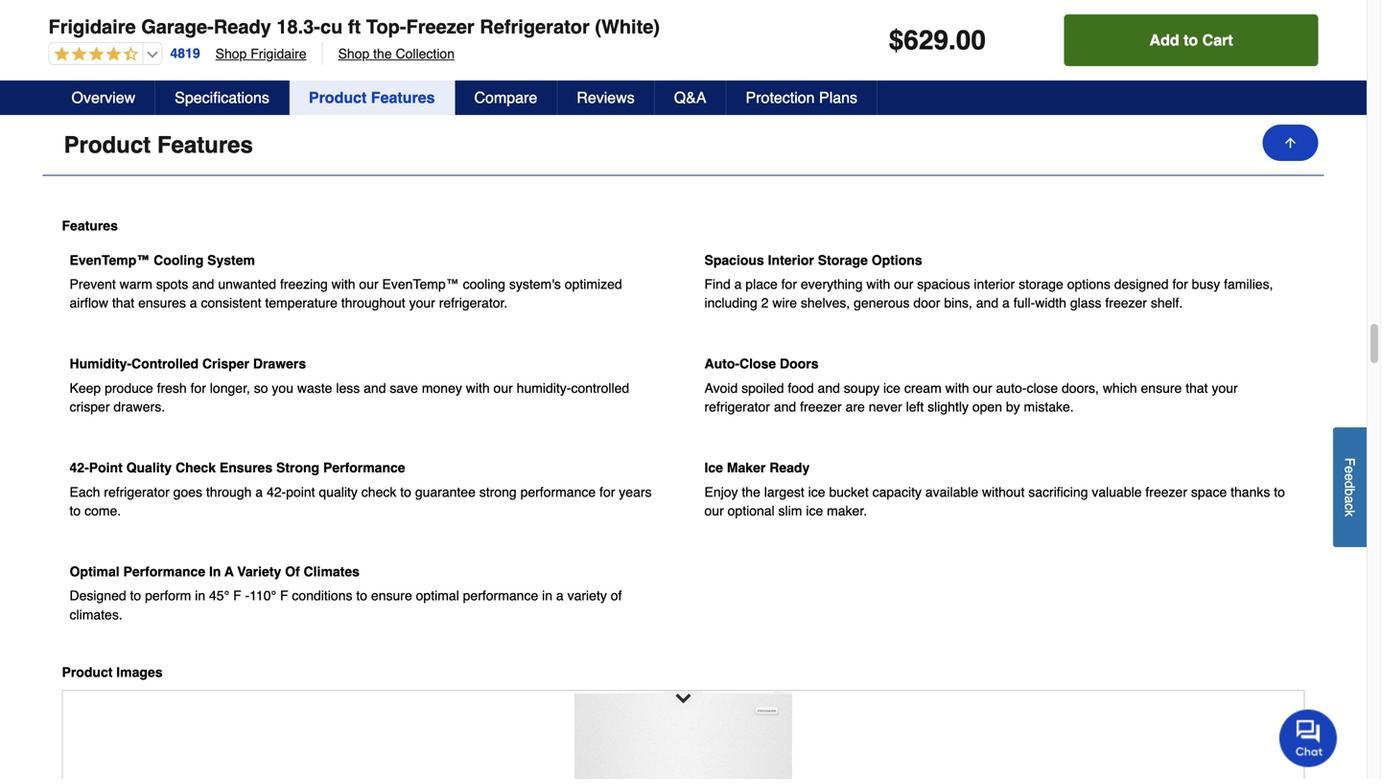 Task type: vqa. For each thing, say whether or not it's contained in the screenshot.
"Holiday"
no



Task type: locate. For each thing, give the bounding box(es) containing it.
4819
[[170, 46, 200, 61]]

space
[[1191, 485, 1227, 500]]

42- up each
[[70, 460, 89, 476]]

cooling
[[463, 277, 505, 292]]

performance up check
[[323, 460, 405, 476]]

0 horizontal spatial performance
[[123, 564, 205, 580]]

(white)
[[595, 16, 660, 38]]

4.4 stars image
[[49, 46, 139, 64]]

to right thanks
[[1274, 485, 1285, 500]]

product features
[[309, 89, 435, 106], [64, 132, 253, 158]]

ready inside ice maker ready enjoy the largest ice bucket capacity available without sacrificing valuable freezer space thanks to our optional slim ice maker.
[[769, 460, 810, 476]]

including
[[704, 296, 757, 311]]

and
[[192, 277, 214, 292], [976, 296, 998, 311], [364, 381, 386, 396], [818, 381, 840, 396], [774, 399, 796, 415]]

product features button for compare
[[290, 81, 455, 115]]

performance up the perform
[[123, 564, 205, 580]]

0 vertical spatial performance
[[520, 485, 596, 500]]

with up "generous"
[[866, 277, 890, 292]]

1 vertical spatial 42-
[[267, 485, 286, 500]]

0 horizontal spatial that
[[112, 296, 134, 311]]

with up throughout
[[331, 277, 355, 292]]

each
[[70, 485, 100, 500]]

features down "specifications" button
[[157, 132, 253, 158]]

that right which
[[1186, 381, 1208, 396]]

1 vertical spatial features
[[157, 132, 253, 158]]

consistent
[[201, 296, 261, 311]]

a inside optimal performance in a variety of climates designed to perform in 45° f -110° f conditions to ensure optimal performance in a variety of climates.
[[556, 589, 564, 604]]

protection plans
[[746, 89, 857, 106]]

0 horizontal spatial features
[[62, 218, 118, 233]]

0 horizontal spatial in
[[195, 589, 205, 604]]

interior
[[974, 277, 1015, 292]]

1 horizontal spatial ready
[[769, 460, 810, 476]]

to down each
[[70, 503, 81, 519]]

features up "prevent"
[[62, 218, 118, 233]]

a inside button
[[1342, 496, 1358, 504]]

to right check
[[400, 485, 411, 500]]

and inside spacious interior storage options find a place for everything with our spacious interior storage options designed for busy families, including 2 wire shelves, generous door bins, and a full-width glass freezer shelf.
[[976, 296, 998, 311]]

1 horizontal spatial refrigerator
[[704, 399, 770, 415]]

thanks
[[1231, 485, 1270, 500]]

0 horizontal spatial eventemp™
[[70, 253, 150, 268]]

in left 45°
[[195, 589, 205, 604]]

and right less at the left of page
[[364, 381, 386, 396]]

a left variety
[[556, 589, 564, 604]]

strong
[[479, 485, 517, 500]]

2 e from the top
[[1342, 474, 1358, 481]]

e up "b"
[[1342, 474, 1358, 481]]

2
[[761, 296, 769, 311]]

2 in from the left
[[542, 589, 552, 604]]

add to cart
[[1149, 31, 1233, 49]]

our down enjoy
[[704, 503, 724, 519]]

110°
[[250, 589, 276, 604]]

left
[[906, 399, 924, 415]]

1 vertical spatial that
[[1186, 381, 1208, 396]]

refrigerator down 'avoid'
[[704, 399, 770, 415]]

your inside auto-close doors avoid spoiled food and soupy ice cream with our auto-close doors, which ensure that your refrigerator and freezer are never left slightly open by mistake.
[[1212, 381, 1238, 396]]

top-
[[366, 16, 406, 38]]

ready for garage-
[[214, 16, 271, 38]]

42- down strong
[[267, 485, 286, 500]]

1 horizontal spatial shop
[[338, 46, 370, 61]]

0 horizontal spatial ready
[[214, 16, 271, 38]]

0 vertical spatial features
[[371, 89, 435, 106]]

performance inside 42-point quality check ensures strong performance each refrigerator goes through a 42-point quality check to guarantee strong performance for years to come.
[[520, 485, 596, 500]]

quality
[[126, 460, 172, 476]]

ice
[[883, 381, 900, 396], [808, 485, 825, 500], [806, 503, 823, 519]]

for up shelf.
[[1172, 277, 1188, 292]]

0 vertical spatial eventemp™
[[70, 253, 150, 268]]

the inside ice maker ready enjoy the largest ice bucket capacity available without sacrificing valuable freezer space thanks to our optional slim ice maker.
[[742, 485, 760, 500]]

1 horizontal spatial performance
[[323, 460, 405, 476]]

conditions
[[292, 589, 352, 604]]

0 horizontal spatial refrigerator
[[104, 485, 170, 500]]

0 horizontal spatial shop
[[215, 46, 247, 61]]

product for compare
[[309, 89, 367, 106]]

cart
[[1202, 31, 1233, 49]]

storage
[[1019, 277, 1063, 292]]

food
[[788, 381, 814, 396]]

performance right strong
[[520, 485, 596, 500]]

refrigerator
[[480, 16, 590, 38]]

0 horizontal spatial 42-
[[70, 460, 89, 476]]

optimal performance in a variety of climates designed to perform in 45° f -110° f conditions to ensure optimal performance in a variety of climates.
[[70, 564, 622, 623]]

ice left bucket
[[808, 485, 825, 500]]

2 vertical spatial features
[[62, 218, 118, 233]]

1 vertical spatial refrigerator
[[104, 485, 170, 500]]

45°
[[209, 589, 229, 604]]

a down ensures
[[255, 485, 263, 500]]

freezer down food
[[800, 399, 842, 415]]

0 vertical spatial refrigerator
[[704, 399, 770, 415]]

2 shop from the left
[[338, 46, 370, 61]]

frigidaire up 4.4 stars "image"
[[48, 16, 136, 38]]

spacious
[[917, 277, 970, 292]]

performance inside optimal performance in a variety of climates designed to perform in 45° f -110° f conditions to ensure optimal performance in a variety of climates.
[[123, 564, 205, 580]]

interior
[[768, 253, 814, 268]]

freezing
[[280, 277, 328, 292]]

1 horizontal spatial product features
[[309, 89, 435, 106]]

and right the spots
[[192, 277, 214, 292]]

check
[[361, 485, 396, 500]]

the up optional
[[742, 485, 760, 500]]

1 horizontal spatial the
[[742, 485, 760, 500]]

humidity-controlled crisper drawers keep produce fresh for longer, so you waste less and save money with our humidity-controlled crisper drawers.
[[70, 357, 629, 415]]

ready up shop frigidaire
[[214, 16, 271, 38]]

our up throughout
[[359, 277, 379, 292]]

#)
[[224, 12, 234, 25]]

ice up the never
[[883, 381, 900, 396]]

refrigerator
[[704, 399, 770, 415], [104, 485, 170, 500]]

performance inside 42-point quality check ensures strong performance each refrigerator goes through a 42-point quality check to guarantee strong performance for years to come.
[[323, 460, 405, 476]]

freezer down designed on the top of page
[[1105, 296, 1147, 311]]

through
[[206, 485, 252, 500]]

0 horizontal spatial your
[[409, 296, 435, 311]]

0 vertical spatial product
[[309, 89, 367, 106]]

with up the "slightly"
[[945, 381, 969, 396]]

2 horizontal spatial f
[[1342, 458, 1358, 466]]

of
[[611, 589, 622, 604]]

1 horizontal spatial ensure
[[1141, 381, 1182, 396]]

close
[[1027, 381, 1058, 396]]

q&a button
[[655, 81, 727, 115]]

1 vertical spatial freezer
[[800, 399, 842, 415]]

and down food
[[774, 399, 796, 415]]

ready for maker
[[769, 460, 810, 476]]

shelves,
[[801, 296, 850, 311]]

shop down '#)'
[[215, 46, 247, 61]]

product features button for f e e d b a c k
[[43, 115, 1324, 176]]

our up open
[[973, 381, 992, 396]]

f e e d b a c k
[[1342, 458, 1358, 517]]

available
[[925, 485, 978, 500]]

to right add
[[1184, 31, 1198, 49]]

our left humidity-
[[493, 381, 513, 396]]

0 vertical spatial your
[[409, 296, 435, 311]]

product down overview button
[[64, 132, 151, 158]]

1 vertical spatial product
[[64, 132, 151, 158]]

0 vertical spatial 42-
[[70, 460, 89, 476]]

performance
[[323, 460, 405, 476], [123, 564, 205, 580]]

plans
[[819, 89, 857, 106]]

1 vertical spatial frigidaire
[[251, 46, 306, 61]]

0 horizontal spatial ensure
[[371, 589, 412, 604]]

refrigerator down "quality" at the bottom left
[[104, 485, 170, 500]]

2 vertical spatial freezer
[[1145, 485, 1187, 500]]

and inside humidity-controlled crisper drawers keep produce fresh for longer, so you waste less and save money with our humidity-controlled crisper drawers.
[[364, 381, 386, 396]]

unwanted
[[218, 277, 276, 292]]

ensure right which
[[1141, 381, 1182, 396]]

f right "110°"
[[280, 589, 288, 604]]

storage
[[818, 253, 868, 268]]

glass
[[1070, 296, 1101, 311]]

variety
[[567, 589, 607, 604]]

2 horizontal spatial features
[[371, 89, 435, 106]]

1 in from the left
[[195, 589, 205, 604]]

1 vertical spatial your
[[1212, 381, 1238, 396]]

0 vertical spatial ice
[[883, 381, 900, 396]]

with inside humidity-controlled crisper drawers keep produce fresh for longer, so you waste less and save money with our humidity-controlled crisper drawers.
[[466, 381, 490, 396]]

options
[[1067, 277, 1110, 292]]

f
[[1342, 458, 1358, 466], [233, 589, 241, 604], [280, 589, 288, 604]]

1 horizontal spatial 42-
[[267, 485, 286, 500]]

your
[[409, 296, 435, 311], [1212, 381, 1238, 396]]

climates
[[304, 564, 360, 580]]

eventemp™ up throughout
[[382, 277, 459, 292]]

humidity-
[[517, 381, 571, 396]]

ice inside auto-close doors avoid spoiled food and soupy ice cream with our auto-close doors, which ensure that your refrigerator and freezer are never left slightly open by mistake.
[[883, 381, 900, 396]]

for right fresh
[[190, 381, 206, 396]]

features
[[371, 89, 435, 106], [157, 132, 253, 158], [62, 218, 118, 233]]

0 vertical spatial product features
[[309, 89, 435, 106]]

f up the d
[[1342, 458, 1358, 466]]

shop down frigidaire garage-ready 18.3-cu ft top-freezer refrigerator (white)
[[338, 46, 370, 61]]

spoiled
[[741, 381, 784, 396]]

ensure left optimal
[[371, 589, 412, 604]]

features down shop the collection
[[371, 89, 435, 106]]

0 vertical spatial ensure
[[1141, 381, 1182, 396]]

0 vertical spatial ready
[[214, 16, 271, 38]]

your inside eventemp™ cooling system prevent warm spots and unwanted freezing with our eventemp™ cooling system's optimized airflow that ensures a consistent temperature throughout your refrigerator.
[[409, 296, 435, 311]]

by
[[1006, 399, 1020, 415]]

(model
[[184, 12, 221, 25]]

1 vertical spatial performance
[[123, 564, 205, 580]]

matching previous (model #)
[[78, 12, 234, 25]]

full-
[[1013, 296, 1035, 311]]

refrigerator.
[[439, 296, 508, 311]]

freezer
[[1105, 296, 1147, 311], [800, 399, 842, 415], [1145, 485, 1187, 500]]

1 horizontal spatial that
[[1186, 381, 1208, 396]]

generous
[[854, 296, 910, 311]]

0 horizontal spatial the
[[373, 46, 392, 61]]

our down the options
[[894, 277, 913, 292]]

product features button down the shop the collection link
[[290, 81, 455, 115]]

product features down overview button
[[64, 132, 253, 158]]

to inside ice maker ready enjoy the largest ice bucket capacity available without sacrificing valuable freezer space thanks to our optional slim ice maker.
[[1274, 485, 1285, 500]]

1 horizontal spatial eventemp™
[[382, 277, 459, 292]]

0 vertical spatial frigidaire
[[48, 16, 136, 38]]

our inside humidity-controlled crisper drawers keep produce fresh for longer, so you waste less and save money with our humidity-controlled crisper drawers.
[[493, 381, 513, 396]]

spacious interior storage options find a place for everything with our spacious interior storage options designed for busy families, including 2 wire shelves, generous door bins, and a full-width glass freezer shelf.
[[704, 253, 1273, 311]]

that inside eventemp™ cooling system prevent warm spots and unwanted freezing with our eventemp™ cooling system's optimized airflow that ensures a consistent temperature throughout your refrigerator.
[[112, 296, 134, 311]]

shop inside the shop the collection link
[[338, 46, 370, 61]]

f left -
[[233, 589, 241, 604]]

product
[[309, 89, 367, 106], [64, 132, 151, 158], [62, 665, 113, 680]]

for inside humidity-controlled crisper drawers keep produce fresh for longer, so you waste less and save money with our humidity-controlled crisper drawers.
[[190, 381, 206, 396]]

a right ensures
[[190, 296, 197, 311]]

1 horizontal spatial frigidaire
[[251, 46, 306, 61]]

ready up largest at bottom
[[769, 460, 810, 476]]

for left the years
[[599, 485, 615, 500]]

performance inside optimal performance in a variety of climates designed to perform in 45° f -110° f conditions to ensure optimal performance in a variety of climates.
[[463, 589, 538, 604]]

product features for f e e d b a c k
[[64, 132, 253, 158]]

performance right optimal
[[463, 589, 538, 604]]

frigidaire garage-ready 18.3-cu ft top-freezer refrigerator (white)
[[48, 16, 660, 38]]

the down top-
[[373, 46, 392, 61]]

to down climates
[[356, 589, 367, 604]]

frigidaire
[[48, 16, 136, 38], [251, 46, 306, 61]]

with inside auto-close doors avoid spoiled food and soupy ice cream with our auto-close doors, which ensure that your refrigerator and freezer are never left slightly open by mistake.
[[945, 381, 969, 396]]

ice maker ready enjoy the largest ice bucket capacity available without sacrificing valuable freezer space thanks to our optional slim ice maker.
[[704, 460, 1285, 519]]

1 vertical spatial product features
[[64, 132, 253, 158]]

1 horizontal spatial in
[[542, 589, 552, 604]]

width
[[1035, 296, 1066, 311]]

ensure inside optimal performance in a variety of climates designed to perform in 45° f -110° f conditions to ensure optimal performance in a variety of climates.
[[371, 589, 412, 604]]

e up the d
[[1342, 466, 1358, 474]]

that down warm
[[112, 296, 134, 311]]

product features down the shop the collection link
[[309, 89, 435, 106]]

product features button down the q&a button
[[43, 115, 1324, 176]]

guarantee
[[415, 485, 476, 500]]

1 vertical spatial performance
[[463, 589, 538, 604]]

0 horizontal spatial product features
[[64, 132, 253, 158]]

0 vertical spatial freezer
[[1105, 296, 1147, 311]]

humidity-
[[70, 357, 131, 372]]

1 horizontal spatial f
[[280, 589, 288, 604]]

freezer left space
[[1145, 485, 1187, 500]]

specifications
[[175, 89, 269, 106]]

1 shop from the left
[[215, 46, 247, 61]]

a up k
[[1342, 496, 1358, 504]]

chat invite button image
[[1279, 709, 1338, 768]]

with right money at the left
[[466, 381, 490, 396]]

controlled
[[131, 357, 199, 372]]

in left variety
[[542, 589, 552, 604]]

1 horizontal spatial your
[[1212, 381, 1238, 396]]

chevron up image
[[1284, 135, 1303, 155]]

check
[[175, 460, 216, 476]]

soupy
[[844, 381, 880, 396]]

1 vertical spatial ensure
[[371, 589, 412, 604]]

a up including
[[734, 277, 742, 292]]

0 vertical spatial that
[[112, 296, 134, 311]]

optimal
[[416, 589, 459, 604]]

with inside spacious interior storage options find a place for everything with our spacious interior storage options designed for busy families, including 2 wire shelves, generous door bins, and a full-width glass freezer shelf.
[[866, 277, 890, 292]]

garage-
[[141, 16, 214, 38]]

1 horizontal spatial features
[[157, 132, 253, 158]]

0 vertical spatial performance
[[323, 460, 405, 476]]

1 vertical spatial the
[[742, 485, 760, 500]]

eventemp™ up "prevent"
[[70, 253, 150, 268]]

product down the shop the collection link
[[309, 89, 367, 106]]

add to cart button
[[1064, 14, 1318, 66]]

0 vertical spatial the
[[373, 46, 392, 61]]

frigidaire down "18.3-"
[[251, 46, 306, 61]]

valuable
[[1092, 485, 1142, 500]]

ice right slim
[[806, 503, 823, 519]]

our inside auto-close doors avoid spoiled food and soupy ice cream with our auto-close doors, which ensure that your refrigerator and freezer are never left slightly open by mistake.
[[973, 381, 992, 396]]

product left the images
[[62, 665, 113, 680]]

1 vertical spatial ready
[[769, 460, 810, 476]]

and down interior
[[976, 296, 998, 311]]

families,
[[1224, 277, 1273, 292]]



Task type: describe. For each thing, give the bounding box(es) containing it.
c
[[1342, 504, 1358, 510]]

product features for compare
[[309, 89, 435, 106]]

place
[[745, 277, 778, 292]]

bucket
[[829, 485, 869, 500]]

1 vertical spatial ice
[[808, 485, 825, 500]]

freezer inside ice maker ready enjoy the largest ice bucket capacity available without sacrificing valuable freezer space thanks to our optional slim ice maker.
[[1145, 485, 1187, 500]]

find
[[704, 277, 731, 292]]

optional
[[728, 503, 775, 519]]

variety
[[237, 564, 281, 580]]

$ 629 . 00
[[889, 25, 986, 56]]

0 horizontal spatial frigidaire
[[48, 16, 136, 38]]

ft
[[348, 16, 361, 38]]

auto-close doors avoid spoiled food and soupy ice cream with our auto-close doors, which ensure that your refrigerator and freezer are never left slightly open by mistake.
[[704, 357, 1238, 415]]

d
[[1342, 481, 1358, 489]]

crisper
[[202, 357, 249, 372]]

capacity
[[872, 485, 922, 500]]

keep
[[70, 381, 101, 396]]

crisper
[[70, 399, 110, 415]]

refrigerator inside auto-close doors avoid spoiled food and soupy ice cream with our auto-close doors, which ensure that your refrigerator and freezer are never left slightly open by mistake.
[[704, 399, 770, 415]]

freezer inside spacious interior storage options find a place for everything with our spacious interior storage options designed for busy families, including 2 wire shelves, generous door bins, and a full-width glass freezer shelf.
[[1105, 296, 1147, 311]]

point
[[286, 485, 315, 500]]

$
[[889, 25, 904, 56]]

system
[[207, 253, 255, 268]]

refrigerator inside 42-point quality check ensures strong performance each refrigerator goes through a 42-point quality check to guarantee strong performance for years to come.
[[104, 485, 170, 500]]

shop the collection
[[338, 46, 455, 61]]

system's
[[509, 277, 561, 292]]

product for f e e d b a c k
[[64, 132, 151, 158]]

our inside spacious interior storage options find a place for everything with our spacious interior storage options designed for busy families, including 2 wire shelves, generous door bins, and a full-width glass freezer shelf.
[[894, 277, 913, 292]]

avoid
[[704, 381, 738, 396]]

enjoy
[[704, 485, 738, 500]]

.
[[948, 25, 956, 56]]

collection
[[396, 46, 455, 61]]

slightly
[[928, 399, 969, 415]]

features for compare
[[371, 89, 435, 106]]

for up wire
[[781, 277, 797, 292]]

our inside eventemp™ cooling system prevent warm spots and unwanted freezing with our eventemp™ cooling system's optimized airflow that ensures a consistent temperature throughout your refrigerator.
[[359, 277, 379, 292]]

open
[[972, 399, 1002, 415]]

designed
[[1114, 277, 1169, 292]]

with inside eventemp™ cooling system prevent warm spots and unwanted freezing with our eventemp™ cooling system's optimized airflow that ensures a consistent temperature throughout your refrigerator.
[[331, 277, 355, 292]]

overview button
[[52, 81, 156, 115]]

1 e from the top
[[1342, 466, 1358, 474]]

previous
[[132, 12, 180, 25]]

that inside auto-close doors avoid spoiled food and soupy ice cream with our auto-close doors, which ensure that your refrigerator and freezer are never left slightly open by mistake.
[[1186, 381, 1208, 396]]

freezer inside auto-close doors avoid spoiled food and soupy ice cream with our auto-close doors, which ensure that your refrigerator and freezer are never left slightly open by mistake.
[[800, 399, 842, 415]]

busy
[[1192, 277, 1220, 292]]

to left the perform
[[130, 589, 141, 604]]

doors,
[[1062, 381, 1099, 396]]

quality
[[319, 485, 358, 500]]

slim
[[778, 503, 802, 519]]

q&a
[[674, 89, 706, 106]]

compare
[[474, 89, 537, 106]]

specifications button
[[156, 81, 290, 115]]

options
[[872, 253, 922, 268]]

-
[[245, 589, 250, 604]]

years
[[619, 485, 652, 500]]

shop for shop frigidaire
[[215, 46, 247, 61]]

f inside button
[[1342, 458, 1358, 466]]

ice
[[704, 460, 723, 476]]

b
[[1342, 489, 1358, 496]]

and inside eventemp™ cooling system prevent warm spots and unwanted freezing with our eventemp™ cooling system's optimized airflow that ensures a consistent temperature throughout your refrigerator.
[[192, 277, 214, 292]]

features for f e e d b a c k
[[157, 132, 253, 158]]

come.
[[84, 503, 121, 519]]

and right food
[[818, 381, 840, 396]]

our inside ice maker ready enjoy the largest ice bucket capacity available without sacrificing valuable freezer space thanks to our optional slim ice maker.
[[704, 503, 724, 519]]

save
[[390, 381, 418, 396]]

everything
[[801, 277, 863, 292]]

temperature
[[265, 296, 337, 311]]

never
[[869, 399, 902, 415]]

money
[[422, 381, 462, 396]]

the inside the shop the collection link
[[373, 46, 392, 61]]

cooling
[[154, 253, 204, 268]]

longer,
[[210, 381, 250, 396]]

throughout
[[341, 296, 405, 311]]

without
[[982, 485, 1025, 500]]

fftr1814vw
[[389, 10, 474, 25]]

0 horizontal spatial f
[[233, 589, 241, 604]]

f e e d b a c k button
[[1333, 428, 1367, 547]]

cu
[[320, 16, 343, 38]]

a inside 42-point quality check ensures strong performance each refrigerator goes through a 42-point quality check to guarantee strong performance for years to come.
[[255, 485, 263, 500]]

1 vertical spatial eventemp™
[[382, 277, 459, 292]]

which
[[1103, 381, 1137, 396]]

door
[[913, 296, 940, 311]]

warm
[[120, 277, 152, 292]]

a left full-
[[1002, 296, 1010, 311]]

sacrificing
[[1028, 485, 1088, 500]]

add
[[1149, 31, 1179, 49]]

strong
[[276, 460, 319, 476]]

controlled
[[571, 381, 629, 396]]

2 vertical spatial ice
[[806, 503, 823, 519]]

a inside eventemp™ cooling system prevent warm spots and unwanted freezing with our eventemp™ cooling system's optimized airflow that ensures a consistent temperature throughout your refrigerator.
[[190, 296, 197, 311]]

designed
[[70, 589, 126, 604]]

shop the collection link
[[323, 42, 455, 65]]

for inside 42-point quality check ensures strong performance each refrigerator goes through a 42-point quality check to guarantee strong performance for years to come.
[[599, 485, 615, 500]]

to inside button
[[1184, 31, 1198, 49]]

protection
[[746, 89, 815, 106]]

cream
[[904, 381, 942, 396]]

ensure inside auto-close doors avoid spoiled food and soupy ice cream with our auto-close doors, which ensure that your refrigerator and freezer are never left slightly open by mistake.
[[1141, 381, 1182, 396]]

2 vertical spatial product
[[62, 665, 113, 680]]

in
[[209, 564, 221, 580]]

shop for shop the collection
[[338, 46, 370, 61]]

arrow up image
[[1283, 135, 1298, 151]]

wire
[[772, 296, 797, 311]]

eventemp™ cooling system prevent warm spots and unwanted freezing with our eventemp™ cooling system's optimized airflow that ensures a consistent temperature throughout your refrigerator.
[[70, 253, 622, 311]]

optimal
[[70, 564, 120, 580]]

of
[[285, 564, 300, 580]]

matching
[[78, 12, 129, 25]]

fresh
[[157, 381, 187, 396]]

freezer
[[406, 16, 474, 38]]



